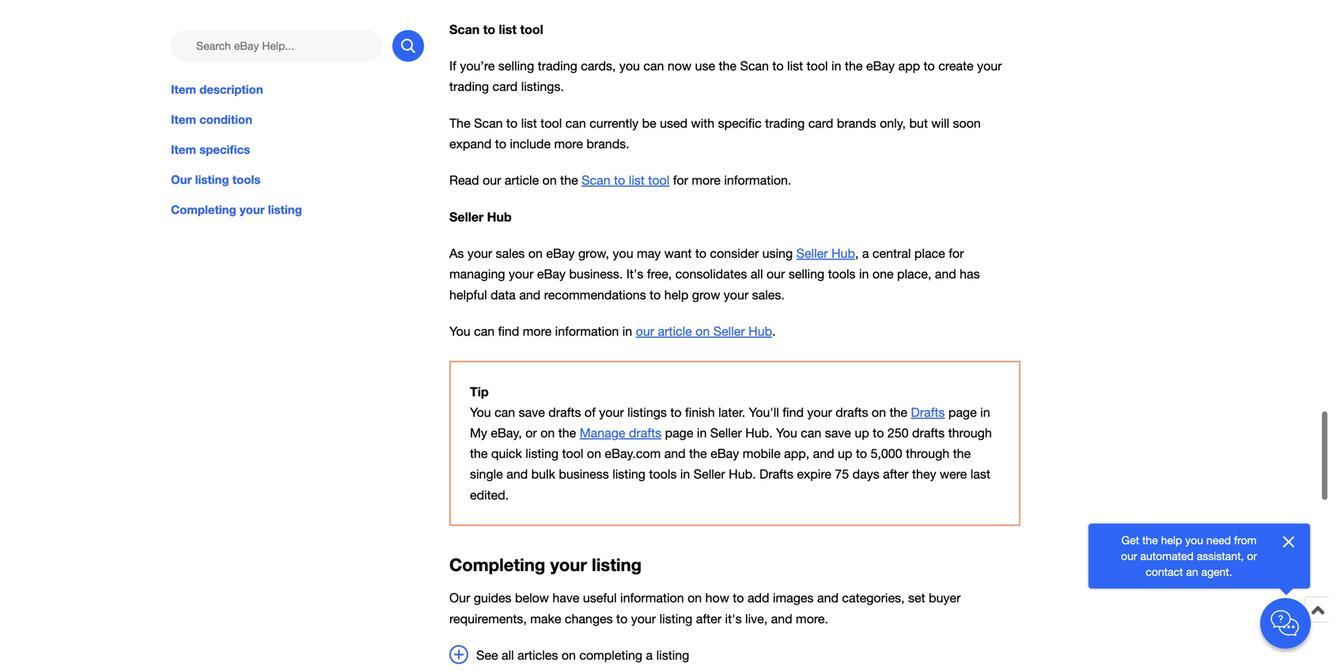 Task type: describe. For each thing, give the bounding box(es) containing it.
scan up if
[[450, 22, 480, 37]]

the down my
[[470, 447, 488, 461]]

your inside if you're selling trading cards, you can now use the scan to list tool in the ebay app to create your trading card listings.
[[978, 59, 1002, 73]]

expand
[[450, 136, 492, 151]]

sales
[[496, 246, 525, 261]]

data
[[491, 288, 516, 302]]

may
[[637, 246, 661, 261]]

on right sales
[[529, 246, 543, 261]]

they
[[912, 467, 937, 482]]

and down quick
[[507, 467, 528, 482]]

on inside "our guides below have useful information on how to add images and categories, set buyer requirements, make changes to your listing after it's live, and more."
[[688, 591, 702, 606]]

item for item condition
[[171, 112, 196, 127]]

will
[[932, 116, 950, 130]]

my
[[470, 426, 487, 441]]

the left app
[[845, 59, 863, 73]]

or inside page in my ebay, or on the
[[526, 426, 537, 441]]

app,
[[784, 447, 810, 461]]

can inside the scan to list tool can currently be used with specific trading card brands only, but will soon expand to include more brands.
[[566, 116, 586, 130]]

0 horizontal spatial tools
[[232, 173, 261, 187]]

the
[[450, 116, 471, 130]]

below
[[515, 591, 549, 606]]

ebay left grow,
[[546, 246, 575, 261]]

help inside the get the help you need from our automated assistant, or contact an agent.
[[1162, 534, 1183, 547]]

for inside , a central place for managing your ebay business. it's free, consolidates all our selling tools in one place, and has helpful data and recommendations to help grow your sales.
[[949, 246, 964, 261]]

to right use
[[773, 59, 784, 73]]

changes
[[565, 612, 613, 626]]

our article on seller hub link
[[636, 324, 773, 339]]

soon
[[953, 116, 981, 130]]

from
[[1235, 534, 1257, 547]]

listing up bulk
[[526, 447, 559, 461]]

a inside , a central place for managing your ebay business. it's free, consolidates all our selling tools in one place, and has helpful data and recommendations to help grow your sales.
[[863, 246, 869, 261]]

to up include
[[507, 116, 518, 130]]

articles
[[518, 648, 558, 663]]

0 vertical spatial for
[[673, 173, 689, 188]]

see
[[476, 648, 498, 663]]

were
[[940, 467, 967, 482]]

listing up useful
[[592, 554, 642, 575]]

seller hub
[[450, 209, 512, 224]]

item condition link
[[171, 111, 424, 128]]

want
[[665, 246, 692, 261]]

your up app,
[[808, 405, 832, 420]]

to up days
[[856, 447, 868, 461]]

mobile
[[743, 447, 781, 461]]

0 vertical spatial trading
[[538, 59, 578, 73]]

one
[[873, 267, 894, 282]]

to down brands.
[[614, 173, 625, 188]]

ebay,
[[491, 426, 522, 441]]

to inside , a central place for managing your ebay business. it's free, consolidates all our selling tools in one place, and has helpful data and recommendations to help grow your sales.
[[650, 288, 661, 302]]

our inside the get the help you need from our automated assistant, or contact an agent.
[[1122, 550, 1138, 563]]

all inside , a central place for managing your ebay business. it's free, consolidates all our selling tools in one place, and has helpful data and recommendations to help grow your sales.
[[751, 267, 763, 282]]

0 horizontal spatial hub
[[487, 209, 512, 224]]

in inside , a central place for managing your ebay business. it's free, consolidates all our selling tools in one place, and has helpful data and recommendations to help grow your sales.
[[860, 267, 869, 282]]

you inside the get the help you need from our automated assistant, or contact an agent.
[[1186, 534, 1204, 547]]

page for page in seller hub. you can save up to 250 drafts through the quick listing tool on ebay.com and the ebay mobile app, and up to 5,000 through the single and bulk business listing tools in seller hub. drafts expire 75 days after they were last edited.
[[665, 426, 694, 441]]

1 horizontal spatial up
[[855, 426, 870, 441]]

.
[[773, 324, 776, 339]]

information inside "our guides below have useful information on how to add images and categories, set buyer requirements, make changes to your listing after it's live, and more."
[[621, 591, 684, 606]]

be
[[642, 116, 657, 130]]

set
[[909, 591, 926, 606]]

ebay inside , a central place for managing your ebay business. it's free, consolidates all our selling tools in one place, and has helpful data and recommendations to help grow your sales.
[[537, 267, 566, 282]]

drafts link
[[911, 405, 945, 420]]

seller down grow
[[714, 324, 745, 339]]

see all articles on completing a listing button
[[450, 645, 1021, 670]]

ebay inside if you're selling trading cards, you can now use the scan to list tool in the ebay app to create your trading card listings.
[[867, 59, 895, 73]]

our listing tools
[[171, 173, 261, 187]]

condition
[[200, 112, 252, 127]]

specifics
[[200, 143, 250, 157]]

to right app
[[924, 59, 935, 73]]

our listing tools link
[[171, 171, 424, 189]]

bulk
[[532, 467, 556, 482]]

more inside the scan to list tool can currently be used with specific trading card brands only, but will soon expand to include more brands.
[[554, 136, 583, 151]]

an
[[1187, 565, 1199, 579]]

card inside the scan to list tool can currently be used with specific trading card brands only, but will soon expand to include more brands.
[[809, 116, 834, 130]]

scan to list tool link
[[582, 173, 670, 188]]

can down 'helpful'
[[474, 324, 495, 339]]

0 vertical spatial through
[[949, 426, 992, 441]]

it's
[[725, 612, 742, 626]]

sales.
[[752, 288, 785, 302]]

buyer
[[929, 591, 961, 606]]

currently
[[590, 116, 639, 130]]

on down grow
[[696, 324, 710, 339]]

you inside page in seller hub. you can save up to 250 drafts through the quick listing tool on ebay.com and the ebay mobile app, and up to 5,000 through the single and bulk business listing tools in seller hub. drafts expire 75 days after they were last edited.
[[776, 426, 798, 441]]

item description link
[[171, 81, 424, 98]]

images
[[773, 591, 814, 606]]

can inside if you're selling trading cards, you can now use the scan to list tool in the ebay app to create your trading card listings.
[[644, 59, 664, 73]]

250
[[888, 426, 909, 441]]

get the help you need from our automated assistant, or contact an agent.
[[1122, 534, 1258, 579]]

2 vertical spatial more
[[523, 324, 552, 339]]

as your sales on ebay grow, you may want to consider using seller hub
[[450, 246, 856, 261]]

listing inside dropdown button
[[657, 648, 690, 663]]

seller down read
[[450, 209, 484, 224]]

and up expire
[[813, 447, 835, 461]]

central
[[873, 246, 911, 261]]

manage drafts link
[[580, 426, 662, 441]]

listing down item specifics at the left top of page
[[195, 173, 229, 187]]

1 horizontal spatial article
[[658, 324, 692, 339]]

add
[[748, 591, 770, 606]]

listings.
[[521, 79, 564, 94]]

place
[[915, 246, 946, 261]]

need
[[1207, 534, 1232, 547]]

a inside see all articles on completing a listing dropdown button
[[646, 648, 653, 663]]

get the help you need from our automated assistant, or contact an agent. tooltip
[[1114, 533, 1265, 580]]

1 horizontal spatial completing your listing
[[450, 554, 642, 575]]

item for item description
[[171, 82, 196, 97]]

the down finish
[[689, 447, 707, 461]]

to left 250 in the bottom right of the page
[[873, 426, 884, 441]]

the inside the get the help you need from our automated assistant, or contact an agent.
[[1143, 534, 1158, 547]]

, a central place for managing your ebay business. it's free, consolidates all our selling tools in one place, and has helpful data and recommendations to help grow your sales.
[[450, 246, 980, 302]]

our right read
[[483, 173, 501, 188]]

all inside dropdown button
[[502, 648, 514, 663]]

scan down brands.
[[582, 173, 611, 188]]

the up "were"
[[953, 447, 971, 461]]

drafts inside page in seller hub. you can save up to 250 drafts through the quick listing tool on ebay.com and the ebay mobile app, and up to 5,000 through the single and bulk business listing tools in seller hub. drafts expire 75 days after they were last edited.
[[913, 426, 945, 441]]

scan inside if you're selling trading cards, you can now use the scan to list tool in the ebay app to create your trading card listings.
[[740, 59, 769, 73]]

our guides below have useful information on how to add images and categories, set buyer requirements, make changes to your listing after it's live, and more.
[[450, 591, 961, 626]]

categories,
[[842, 591, 905, 606]]

our inside , a central place for managing your ebay business. it's free, consolidates all our selling tools in one place, and has helpful data and recommendations to help grow your sales.
[[767, 267, 785, 282]]

help inside , a central place for managing your ebay business. it's free, consolidates all our selling tools in one place, and has helpful data and recommendations to help grow your sales.
[[665, 288, 689, 302]]

brands.
[[587, 136, 630, 151]]

business
[[559, 467, 609, 482]]

save inside tip you can save drafts of your listings to finish later. you'll find your drafts on the drafts
[[519, 405, 545, 420]]

0 vertical spatial you
[[450, 324, 471, 339]]

used
[[660, 116, 688, 130]]

now
[[668, 59, 692, 73]]

0 vertical spatial article
[[505, 173, 539, 188]]

your up managing
[[468, 246, 492, 261]]

managing
[[450, 267, 505, 282]]

and right data on the top
[[519, 288, 541, 302]]

grow
[[692, 288, 720, 302]]

selling inside , a central place for managing your ebay business. it's free, consolidates all our selling tools in one place, and has helpful data and recommendations to help grow your sales.
[[789, 267, 825, 282]]

seller down page in my ebay, or on the
[[694, 467, 726, 482]]

1 vertical spatial completing
[[450, 554, 546, 575]]

item specifics
[[171, 143, 250, 157]]

later.
[[719, 405, 746, 420]]

tool inside if you're selling trading cards, you can now use the scan to list tool in the ebay app to create your trading card listings.
[[807, 59, 828, 73]]

finish
[[685, 405, 715, 420]]

but
[[910, 116, 928, 130]]

drafts up the 75
[[836, 405, 869, 420]]

your down sales
[[509, 267, 534, 282]]

in inside if you're selling trading cards, you can now use the scan to list tool in the ebay app to create your trading card listings.
[[832, 59, 842, 73]]

drafts inside tip you can save drafts of your listings to finish later. you'll find your drafts on the drafts
[[911, 405, 945, 420]]

you inside if you're selling trading cards, you can now use the scan to list tool in the ebay app to create your trading card listings.
[[620, 59, 640, 73]]

and down images
[[771, 612, 793, 626]]

and left has
[[935, 267, 957, 282]]

listing inside "our guides below have useful information on how to add images and categories, set buyer requirements, make changes to your listing after it's live, and more."
[[660, 612, 693, 626]]

our for our listing tools
[[171, 173, 192, 187]]

you can find more information in our article on seller hub .
[[450, 324, 776, 339]]

drafts inside page in seller hub. you can save up to 250 drafts through the quick listing tool on ebay.com and the ebay mobile app, and up to 5,000 through the single and bulk business listing tools in seller hub. drafts expire 75 days after they were last edited.
[[760, 467, 794, 482]]

to left add
[[733, 591, 744, 606]]

consolidates
[[676, 267, 747, 282]]

0 vertical spatial hub.
[[746, 426, 773, 441]]

and up the more. at the right of the page
[[818, 591, 839, 606]]

2 horizontal spatial more
[[692, 173, 721, 188]]



Task type: vqa. For each thing, say whether or not it's contained in the screenshot.


Task type: locate. For each thing, give the bounding box(es) containing it.
2 vertical spatial trading
[[765, 116, 805, 130]]

listing down our listing tools link
[[268, 203, 302, 217]]

1 horizontal spatial after
[[883, 467, 909, 482]]

0 horizontal spatial up
[[838, 447, 853, 461]]

item specifics link
[[171, 141, 424, 158]]

after inside "our guides below have useful information on how to add images and categories, set buyer requirements, make changes to your listing after it's live, and more."
[[696, 612, 722, 626]]

1 vertical spatial you
[[613, 246, 634, 261]]

1 vertical spatial or
[[1248, 550, 1258, 563]]

1 horizontal spatial or
[[1248, 550, 1258, 563]]

can up app,
[[801, 426, 822, 441]]

2 vertical spatial item
[[171, 143, 196, 157]]

you left need
[[1186, 534, 1204, 547]]

0 horizontal spatial page
[[665, 426, 694, 441]]

0 vertical spatial find
[[498, 324, 519, 339]]

you up app,
[[776, 426, 798, 441]]

3 item from the top
[[171, 143, 196, 157]]

listing down "our guides below have useful information on how to add images and categories, set buyer requirements, make changes to your listing after it's live, and more."
[[657, 648, 690, 663]]

0 horizontal spatial all
[[502, 648, 514, 663]]

place,
[[898, 267, 932, 282]]

have
[[553, 591, 580, 606]]

1 horizontal spatial card
[[809, 116, 834, 130]]

on inside page in seller hub. you can save up to 250 drafts through the quick listing tool on ebay.com and the ebay mobile app, and up to 5,000 through the single and bulk business listing tools in seller hub. drafts expire 75 days after they were last edited.
[[587, 447, 601, 461]]

information right useful
[[621, 591, 684, 606]]

item up item specifics at the left top of page
[[171, 112, 196, 127]]

on down include
[[543, 173, 557, 188]]

save inside page in seller hub. you can save up to 250 drafts through the quick listing tool on ebay.com and the ebay mobile app, and up to 5,000 through the single and bulk business listing tools in seller hub. drafts expire 75 days after they were last edited.
[[825, 426, 852, 441]]

drafts left of
[[549, 405, 581, 420]]

our down item specifics at the left top of page
[[171, 173, 192, 187]]

completing your listing inside "link"
[[171, 203, 302, 217]]

1 horizontal spatial help
[[1162, 534, 1183, 547]]

item condition
[[171, 112, 252, 127]]

item for item specifics
[[171, 143, 196, 157]]

find inside tip you can save drafts of your listings to finish later. you'll find your drafts on the drafts
[[783, 405, 804, 420]]

completing inside "link"
[[171, 203, 236, 217]]

save
[[519, 405, 545, 420], [825, 426, 852, 441]]

0 vertical spatial or
[[526, 426, 537, 441]]

tool inside page in seller hub. you can save up to 250 drafts through the quick listing tool on ebay.com and the ebay mobile app, and up to 5,000 through the single and bulk business listing tools in seller hub. drafts expire 75 days after they were last edited.
[[562, 447, 584, 461]]

1 horizontal spatial save
[[825, 426, 852, 441]]

recommendations
[[544, 288, 646, 302]]

2 vertical spatial tools
[[649, 467, 677, 482]]

list inside if you're selling trading cards, you can now use the scan to list tool in the ebay app to create your trading card listings.
[[788, 59, 803, 73]]

hub up sales
[[487, 209, 512, 224]]

the left scan to list tool link
[[560, 173, 578, 188]]

can up ebay,
[[495, 405, 515, 420]]

useful
[[583, 591, 617, 606]]

include
[[510, 136, 551, 151]]

tools
[[232, 173, 261, 187], [828, 267, 856, 282], [649, 467, 677, 482]]

your down our listing tools
[[240, 203, 265, 217]]

item up item condition
[[171, 82, 196, 97]]

your
[[978, 59, 1002, 73], [240, 203, 265, 217], [468, 246, 492, 261], [509, 267, 534, 282], [724, 288, 749, 302], [599, 405, 624, 420], [808, 405, 832, 420], [550, 554, 587, 575], [631, 612, 656, 626]]

on inside page in my ebay, or on the
[[541, 426, 555, 441]]

scan inside the scan to list tool can currently be used with specific trading card brands only, but will soon expand to include more brands.
[[474, 116, 503, 130]]

on right articles
[[562, 648, 576, 663]]

0 horizontal spatial completing your listing
[[171, 203, 302, 217]]

to left include
[[495, 136, 507, 151]]

after down 5,000
[[883, 467, 909, 482]]

hub. up 'mobile'
[[746, 426, 773, 441]]

page inside page in my ebay, or on the
[[949, 405, 977, 420]]

page in seller hub. you can save up to 250 drafts through the quick listing tool on ebay.com and the ebay mobile app, and up to 5,000 through the single and bulk business listing tools in seller hub. drafts expire 75 days after they were last edited.
[[470, 426, 992, 502]]

seller right using
[[797, 246, 828, 261]]

see all articles on completing a listing
[[476, 648, 690, 663]]

can left currently
[[566, 116, 586, 130]]

1 horizontal spatial drafts
[[911, 405, 945, 420]]

2 item from the top
[[171, 112, 196, 127]]

page right drafts link
[[949, 405, 977, 420]]

on right ebay,
[[541, 426, 555, 441]]

automated
[[1141, 550, 1194, 563]]

and right ebay.com
[[665, 447, 686, 461]]

listing down ebay.com
[[613, 467, 646, 482]]

1 vertical spatial a
[[646, 648, 653, 663]]

item
[[171, 82, 196, 97], [171, 112, 196, 127], [171, 143, 196, 157]]

of
[[585, 405, 596, 420]]

helpful
[[450, 288, 487, 302]]

0 vertical spatial selling
[[499, 59, 534, 73]]

the left manage
[[559, 426, 576, 441]]

0 horizontal spatial drafts
[[760, 467, 794, 482]]

drafts down 'listings'
[[629, 426, 662, 441]]

1 horizontal spatial completing
[[450, 554, 546, 575]]

tool inside the scan to list tool can currently be used with specific trading card brands only, but will soon expand to include more brands.
[[541, 116, 562, 130]]

tools inside , a central place for managing your ebay business. it's free, consolidates all our selling tools in one place, and has helpful data and recommendations to help grow your sales.
[[828, 267, 856, 282]]

0 horizontal spatial trading
[[450, 79, 489, 94]]

find right you'll
[[783, 405, 804, 420]]

our down using
[[767, 267, 785, 282]]

2 vertical spatial you
[[776, 426, 798, 441]]

Search eBay Help... text field
[[171, 30, 383, 62]]

quick
[[491, 447, 522, 461]]

page in my ebay, or on the
[[470, 405, 991, 441]]

1 vertical spatial hub.
[[729, 467, 756, 482]]

,
[[856, 246, 859, 261]]

in inside page in my ebay, or on the
[[981, 405, 991, 420]]

you inside tip you can save drafts of your listings to finish later. you'll find your drafts on the drafts
[[470, 405, 491, 420]]

ebay inside page in seller hub. you can save up to 250 drafts through the quick listing tool on ebay.com and the ebay mobile app, and up to 5,000 through the single and bulk business listing tools in seller hub. drafts expire 75 days after they were last edited.
[[711, 447, 739, 461]]

1 vertical spatial more
[[692, 173, 721, 188]]

our down the get
[[1122, 550, 1138, 563]]

1 vertical spatial hub
[[832, 246, 856, 261]]

tools down specifics
[[232, 173, 261, 187]]

requirements,
[[450, 612, 527, 626]]

your inside "our guides below have useful information on how to add images and categories, set buyer requirements, make changes to your listing after it's live, and more."
[[631, 612, 656, 626]]

you up it's
[[613, 246, 634, 261]]

1 vertical spatial for
[[949, 246, 964, 261]]

0 vertical spatial you
[[620, 59, 640, 73]]

drafts
[[549, 405, 581, 420], [836, 405, 869, 420], [629, 426, 662, 441], [913, 426, 945, 441]]

the up 250 in the bottom right of the page
[[890, 405, 908, 420]]

specific
[[718, 116, 762, 130]]

more.
[[796, 612, 829, 626]]

our down it's
[[636, 324, 655, 339]]

completing your listing link
[[171, 201, 424, 219]]

scan
[[450, 22, 480, 37], [740, 59, 769, 73], [474, 116, 503, 130], [582, 173, 611, 188]]

information.
[[724, 173, 792, 188]]

1 vertical spatial page
[[665, 426, 694, 441]]

edited.
[[470, 488, 509, 502]]

use
[[695, 59, 716, 73]]

1 vertical spatial article
[[658, 324, 692, 339]]

1 vertical spatial save
[[825, 426, 852, 441]]

you
[[620, 59, 640, 73], [613, 246, 634, 261], [1186, 534, 1204, 547]]

only,
[[880, 116, 906, 130]]

item description
[[171, 82, 263, 97]]

0 vertical spatial our
[[171, 173, 192, 187]]

to up you're
[[483, 22, 496, 37]]

1 item from the top
[[171, 82, 196, 97]]

0 horizontal spatial a
[[646, 648, 653, 663]]

selling inside if you're selling trading cards, you can now use the scan to list tool in the ebay app to create your trading card listings.
[[499, 59, 534, 73]]

with
[[691, 116, 715, 130]]

article down include
[[505, 173, 539, 188]]

0 horizontal spatial more
[[523, 324, 552, 339]]

grow,
[[579, 246, 609, 261]]

hub
[[487, 209, 512, 224], [832, 246, 856, 261], [749, 324, 773, 339]]

0 vertical spatial completing
[[171, 203, 236, 217]]

listings
[[628, 405, 667, 420]]

read
[[450, 173, 479, 188]]

1 horizontal spatial our
[[450, 591, 470, 606]]

manage drafts
[[580, 426, 662, 441]]

0 vertical spatial save
[[519, 405, 545, 420]]

after inside page in seller hub. you can save up to 250 drafts through the quick listing tool on ebay.com and the ebay mobile app, and up to 5,000 through the single and bulk business listing tools in seller hub. drafts expire 75 days after they were last edited.
[[883, 467, 909, 482]]

scan right use
[[740, 59, 769, 73]]

to down useful
[[617, 612, 628, 626]]

1 vertical spatial completing your listing
[[450, 554, 642, 575]]

your up the completing
[[631, 612, 656, 626]]

completing up guides
[[450, 554, 546, 575]]

1 vertical spatial up
[[838, 447, 853, 461]]

2 vertical spatial hub
[[749, 324, 773, 339]]

a
[[863, 246, 869, 261], [646, 648, 653, 663]]

ebay left app
[[867, 59, 895, 73]]

hub. down 'mobile'
[[729, 467, 756, 482]]

0 vertical spatial up
[[855, 426, 870, 441]]

1 horizontal spatial trading
[[538, 59, 578, 73]]

page inside page in seller hub. you can save up to 250 drafts through the quick listing tool on ebay.com and the ebay mobile app, and up to 5,000 through the single and bulk business listing tools in seller hub. drafts expire 75 days after they were last edited.
[[665, 426, 694, 441]]

to inside tip you can save drafts of your listings to finish later. you'll find your drafts on the drafts
[[671, 405, 682, 420]]

the right the get
[[1143, 534, 1158, 547]]

find down data on the top
[[498, 324, 519, 339]]

selling
[[499, 59, 534, 73], [789, 267, 825, 282]]

card inside if you're selling trading cards, you can now use the scan to list tool in the ebay app to create your trading card listings.
[[493, 79, 518, 94]]

our inside "our guides below have useful information on how to add images and categories, set buyer requirements, make changes to your listing after it's live, and more."
[[450, 591, 470, 606]]

listing inside "link"
[[268, 203, 302, 217]]

trading inside the scan to list tool can currently be used with specific trading card brands only, but will soon expand to include more brands.
[[765, 116, 805, 130]]

in
[[832, 59, 842, 73], [860, 267, 869, 282], [623, 324, 633, 339], [981, 405, 991, 420], [697, 426, 707, 441], [681, 467, 690, 482]]

or inside the get the help you need from our automated assistant, or contact an agent.
[[1248, 550, 1258, 563]]

for up has
[[949, 246, 964, 261]]

0 horizontal spatial or
[[526, 426, 537, 441]]

listing left it's
[[660, 612, 693, 626]]

free,
[[647, 267, 672, 282]]

1 horizontal spatial find
[[783, 405, 804, 420]]

help up automated
[[1162, 534, 1183, 547]]

can inside tip you can save drafts of your listings to finish later. you'll find your drafts on the drafts
[[495, 405, 515, 420]]

it's
[[627, 267, 644, 282]]

5,000
[[871, 447, 903, 461]]

trading up listings.
[[538, 59, 578, 73]]

or right ebay,
[[526, 426, 537, 441]]

your up have
[[550, 554, 587, 575]]

all up the sales.
[[751, 267, 763, 282]]

a right the completing
[[646, 648, 653, 663]]

0 horizontal spatial save
[[519, 405, 545, 420]]

0 vertical spatial all
[[751, 267, 763, 282]]

description
[[200, 82, 263, 97]]

your right of
[[599, 405, 624, 420]]

save up ebay,
[[519, 405, 545, 420]]

75
[[835, 467, 849, 482]]

1 horizontal spatial more
[[554, 136, 583, 151]]

0 horizontal spatial article
[[505, 173, 539, 188]]

1 horizontal spatial page
[[949, 405, 977, 420]]

assistant,
[[1197, 550, 1244, 563]]

selling up listings.
[[499, 59, 534, 73]]

1 vertical spatial selling
[[789, 267, 825, 282]]

1 vertical spatial trading
[[450, 79, 489, 94]]

0 vertical spatial more
[[554, 136, 583, 151]]

tip you can save drafts of your listings to finish later. you'll find your drafts on the drafts
[[470, 384, 945, 420]]

seller
[[450, 209, 484, 224], [797, 246, 828, 261], [714, 324, 745, 339], [711, 426, 742, 441], [694, 467, 726, 482]]

if
[[450, 59, 457, 73]]

article
[[505, 173, 539, 188], [658, 324, 692, 339]]

0 horizontal spatial help
[[665, 288, 689, 302]]

the right use
[[719, 59, 737, 73]]

more down recommendations
[[523, 324, 552, 339]]

completing down our listing tools
[[171, 203, 236, 217]]

scan to list tool
[[450, 22, 544, 37]]

you right the cards,
[[620, 59, 640, 73]]

1 horizontal spatial tools
[[649, 467, 677, 482]]

0 horizontal spatial card
[[493, 79, 518, 94]]

up
[[855, 426, 870, 441], [838, 447, 853, 461]]

help down "free,"
[[665, 288, 689, 302]]

1 horizontal spatial for
[[949, 246, 964, 261]]

0 horizontal spatial after
[[696, 612, 722, 626]]

hub down the sales.
[[749, 324, 773, 339]]

2 horizontal spatial trading
[[765, 116, 805, 130]]

get
[[1122, 534, 1140, 547]]

consider
[[710, 246, 759, 261]]

your inside "link"
[[240, 203, 265, 217]]

hub.
[[746, 426, 773, 441], [729, 467, 756, 482]]

1 horizontal spatial selling
[[789, 267, 825, 282]]

a right ,
[[863, 246, 869, 261]]

up up the 75
[[838, 447, 853, 461]]

page for page in my ebay, or on the
[[949, 405, 977, 420]]

tools down ebay.com
[[649, 467, 677, 482]]

0 horizontal spatial for
[[673, 173, 689, 188]]

0 vertical spatial page
[[949, 405, 977, 420]]

has
[[960, 267, 980, 282]]

seller down later. at the bottom of page
[[711, 426, 742, 441]]

tool
[[520, 22, 544, 37], [807, 59, 828, 73], [541, 116, 562, 130], [648, 173, 670, 188], [562, 447, 584, 461]]

0 vertical spatial tools
[[232, 173, 261, 187]]

0 vertical spatial after
[[883, 467, 909, 482]]

completing your listing down our listing tools
[[171, 203, 302, 217]]

last
[[971, 467, 991, 482]]

help
[[665, 288, 689, 302], [1162, 534, 1183, 547]]

you're
[[460, 59, 495, 73]]

completing your listing up below
[[450, 554, 642, 575]]

0 vertical spatial a
[[863, 246, 869, 261]]

through up last
[[949, 426, 992, 441]]

on inside see all articles on completing a listing dropdown button
[[562, 648, 576, 663]]

the scan to list tool can currently be used with specific trading card brands only, but will soon expand to include more brands.
[[450, 116, 981, 151]]

2 horizontal spatial hub
[[832, 246, 856, 261]]

ebay.com
[[605, 447, 661, 461]]

make
[[530, 612, 561, 626]]

on inside tip you can save drafts of your listings to finish later. you'll find your drafts on the drafts
[[872, 405, 886, 420]]

read our article on the scan to list tool for more information.
[[450, 173, 792, 188]]

0 vertical spatial information
[[555, 324, 619, 339]]

1 vertical spatial help
[[1162, 534, 1183, 547]]

0 vertical spatial card
[[493, 79, 518, 94]]

completing
[[580, 648, 643, 663]]

the inside tip you can save drafts of your listings to finish later. you'll find your drafts on the drafts
[[890, 405, 908, 420]]

using
[[763, 246, 793, 261]]

how
[[706, 591, 730, 606]]

ebay
[[867, 59, 895, 73], [546, 246, 575, 261], [537, 267, 566, 282], [711, 447, 739, 461]]

more down the scan to list tool can currently be used with specific trading card brands only, but will soon expand to include more brands. in the top of the page
[[692, 173, 721, 188]]

your right grow
[[724, 288, 749, 302]]

0 vertical spatial drafts
[[911, 405, 945, 420]]

1 vertical spatial find
[[783, 405, 804, 420]]

1 vertical spatial drafts
[[760, 467, 794, 482]]

on down manage
[[587, 447, 601, 461]]

1 vertical spatial you
[[470, 405, 491, 420]]

tools inside page in seller hub. you can save up to 250 drafts through the quick listing tool on ebay.com and the ebay mobile app, and up to 5,000 through the single and bulk business listing tools in seller hub. drafts expire 75 days after they were last edited.
[[649, 467, 677, 482]]

0 vertical spatial hub
[[487, 209, 512, 224]]

1 horizontal spatial information
[[621, 591, 684, 606]]

can inside page in seller hub. you can save up to 250 drafts through the quick listing tool on ebay.com and the ebay mobile app, and up to 5,000 through the single and bulk business listing tools in seller hub. drafts expire 75 days after they were last edited.
[[801, 426, 822, 441]]

after down how
[[696, 612, 722, 626]]

2 vertical spatial you
[[1186, 534, 1204, 547]]

you up my
[[470, 405, 491, 420]]

card down you're
[[493, 79, 518, 94]]

brands
[[837, 116, 877, 130]]

2 horizontal spatial tools
[[828, 267, 856, 282]]

save up the 75
[[825, 426, 852, 441]]

0 horizontal spatial completing
[[171, 203, 236, 217]]

up left 250 in the bottom right of the page
[[855, 426, 870, 441]]

list inside the scan to list tool can currently be used with specific trading card brands only, but will soon expand to include more brands.
[[521, 116, 537, 130]]

1 vertical spatial card
[[809, 116, 834, 130]]

on up 5,000
[[872, 405, 886, 420]]

hub left central
[[832, 246, 856, 261]]

1 vertical spatial our
[[450, 591, 470, 606]]

our for our guides below have useful information on how to add images and categories, set buyer requirements, make changes to your listing after it's live, and more.
[[450, 591, 470, 606]]

more right include
[[554, 136, 583, 151]]

seller hub link
[[797, 246, 856, 261]]

1 horizontal spatial all
[[751, 267, 763, 282]]

1 vertical spatial through
[[906, 447, 950, 461]]

1 horizontal spatial a
[[863, 246, 869, 261]]

item down item condition
[[171, 143, 196, 157]]

to right the want
[[696, 246, 707, 261]]

1 vertical spatial after
[[696, 612, 722, 626]]

trading right specific
[[765, 116, 805, 130]]

trading
[[538, 59, 578, 73], [450, 79, 489, 94], [765, 116, 805, 130]]

page
[[949, 405, 977, 420], [665, 426, 694, 441]]

0 horizontal spatial information
[[555, 324, 619, 339]]

1 vertical spatial item
[[171, 112, 196, 127]]

cards,
[[581, 59, 616, 73]]

your right the create
[[978, 59, 1002, 73]]

the inside page in my ebay, or on the
[[559, 426, 576, 441]]

on left how
[[688, 591, 702, 606]]

0 vertical spatial item
[[171, 82, 196, 97]]

1 vertical spatial tools
[[828, 267, 856, 282]]

app
[[899, 59, 921, 73]]

if you're selling trading cards, you can now use the scan to list tool in the ebay app to create your trading card listings.
[[450, 59, 1002, 94]]



